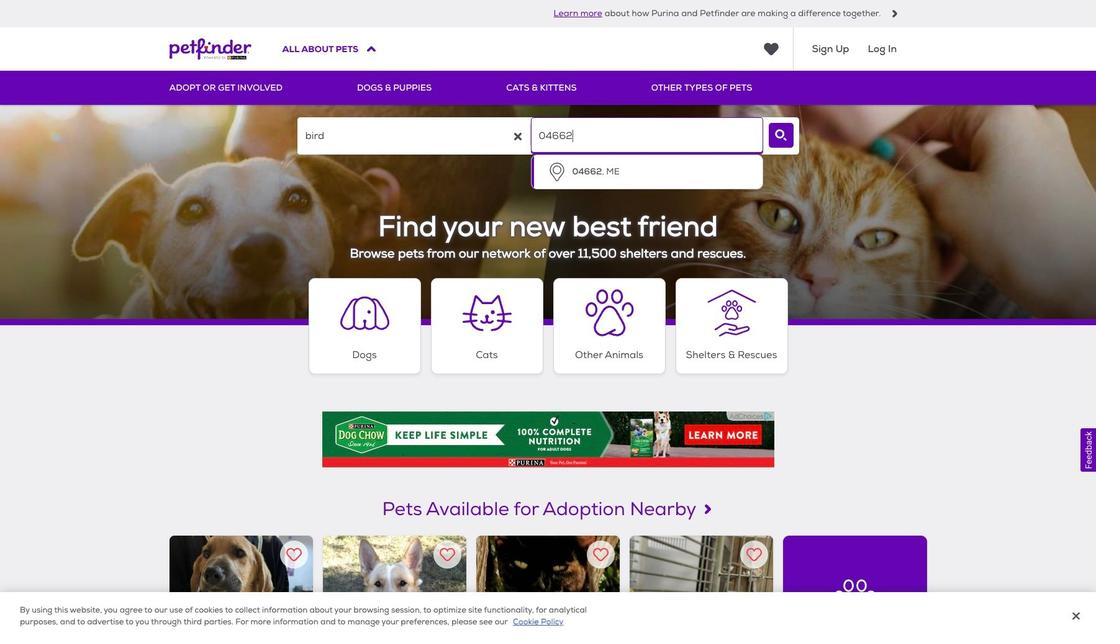 Task type: vqa. For each thing, say whether or not it's contained in the screenshot.
Enter City, State, or ZIP text field
yes



Task type: describe. For each thing, give the bounding box(es) containing it.
favorite able image
[[286, 547, 302, 563]]

coffee mama, adoptable, adult female tortoiseshell, in spring hill, fl. image
[[476, 536, 620, 644]]

piper, adoptable, young female parakeet (other), in inverness, fl. image
[[630, 536, 774, 644]]

coco, adoptable, young female shepherd & golden retriever, in inverness, fl. image
[[323, 536, 467, 644]]

favorite coco image
[[440, 547, 455, 563]]

privacy alert dialog
[[0, 593, 1097, 644]]

able, adoptable, baby male bloodhound & great pyrenees, in brooksville, fl. image
[[169, 536, 313, 644]]



Task type: locate. For each thing, give the bounding box(es) containing it.
petfinder logo image
[[169, 27, 251, 71]]

primary element
[[169, 71, 927, 105]]

advertisement element
[[322, 412, 774, 468]]

favorite coffee mama image
[[593, 547, 609, 563]]

favorite piper image
[[747, 547, 763, 563]]

9c2b2 image
[[891, 10, 899, 17]]

Enter City, State, or ZIP text field
[[531, 117, 763, 155]]

Search Terrier, Kitten, etc. text field
[[297, 117, 530, 155]]



